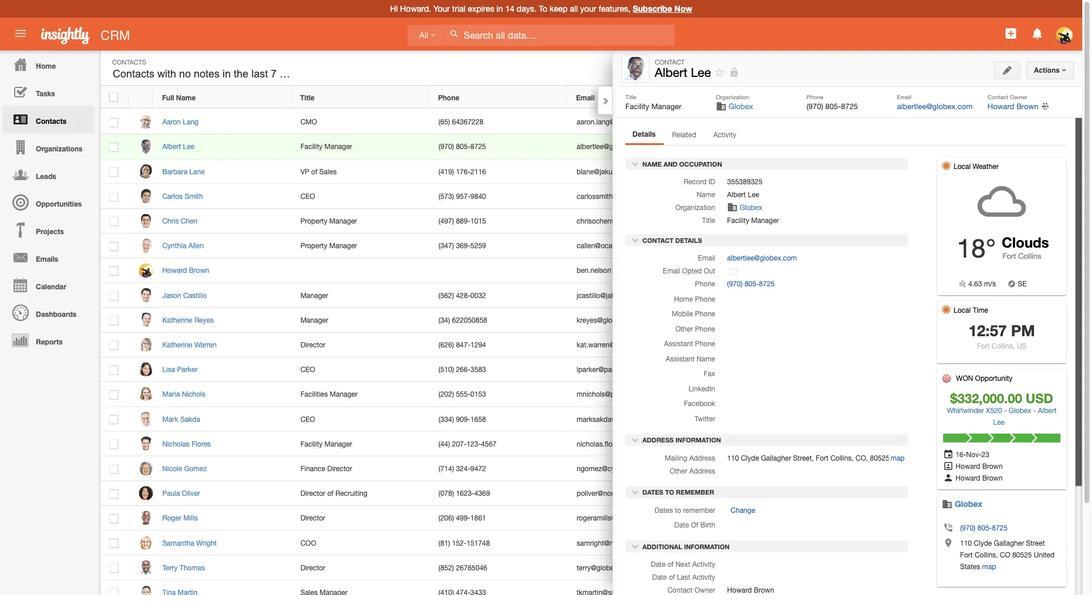 Task type: describe. For each thing, give the bounding box(es) containing it.
director cell for (626) 847-1294
[[291, 333, 430, 358]]

1 horizontal spatial owner
[[1010, 93, 1028, 100]]

notes for export contacts and notes
[[988, 171, 1007, 180]]

fax
[[704, 370, 715, 378]]

property manager cell for (497)
[[291, 209, 430, 234]]

follow image for chrisochen@kinggroup.com
[[853, 216, 864, 227]]

(65) 64367228 cell
[[430, 110, 568, 135]]

(334)
[[439, 415, 454, 423]]

row containing jason castillo
[[100, 283, 903, 308]]

324-
[[456, 465, 470, 473]]

0 vertical spatial howard brown link
[[988, 102, 1039, 111]]

0 vertical spatial albertlee@globex.com link
[[897, 102, 973, 111]]

sample_data for nicholas.flores@clampett.com
[[717, 441, 751, 448]]

0 horizontal spatial title
[[300, 93, 315, 102]]

facility down cmo
[[300, 143, 323, 151]]

ceo cell for (510)
[[291, 358, 430, 382]]

(206) 499-1861
[[439, 514, 486, 522]]

follow image for ngomez@cyberdyne.com
[[853, 464, 864, 475]]

chevron down image for email
[[631, 236, 640, 244]]

facility manager for albertlee@globex.com
[[300, 143, 352, 151]]

ben.nelson1980@gmail.com cell
[[568, 259, 706, 283]]

1 horizontal spatial (970) 805-8725 link
[[960, 524, 1008, 532]]

assistant for assistant name
[[666, 355, 695, 363]]

follow image for mnichols@parkerandco.com
[[853, 390, 864, 401]]

row containing katherine warren
[[100, 333, 903, 358]]

follow image for marksakda@ocair.com
[[853, 414, 864, 425]]

16-nov-23
[[954, 450, 990, 459]]

sakda
[[180, 415, 200, 423]]

1 vertical spatial organization
[[676, 204, 715, 212]]

lee left record permissions image
[[691, 65, 711, 80]]

jason
[[162, 291, 181, 299]]

follow image for albertlee@globex.com
[[853, 142, 864, 153]]

next
[[676, 561, 690, 569]]

23 for 16-nov-23 import
[[946, 203, 954, 211]]

16-nov-23 import
[[919, 203, 977, 211]]

row containing terry thomas
[[100, 556, 903, 581]]

carlossmith@warbucks.com
[[577, 192, 665, 200]]

tag list
[[714, 93, 740, 102]]

contacts inside contacts link
[[36, 117, 66, 125]]

terry thomas link
[[162, 564, 211, 572]]

1 vertical spatial remember
[[683, 506, 715, 515]]

(078) 1623-4369
[[439, 489, 490, 498]]

sample_data for marksakda@ocair.com
[[717, 416, 751, 423]]

1 vertical spatial to
[[675, 506, 681, 515]]

sample_data for albertlee@globex.com
[[717, 143, 751, 150]]

navigation containing home
[[0, 51, 94, 354]]

contacts for import contacts and notes
[[943, 155, 972, 163]]

date for date of next activity date of last activity
[[651, 561, 666, 569]]

director for warren
[[300, 341, 325, 349]]

other phone
[[675, 325, 715, 333]]

pm
[[1011, 322, 1035, 340]]

globex down list
[[729, 102, 753, 111]]

(970) inside phone (970) 805-8725
[[807, 102, 823, 111]]

(334) 909-1658 cell
[[430, 407, 568, 432]]

aaron
[[162, 118, 181, 126]]

manager inside title facility manager
[[651, 102, 682, 111]]

sample_data for rogeramills@warbucks.com
[[717, 515, 751, 522]]

facilities manager cell
[[291, 382, 430, 407]]

x520
[[986, 406, 1002, 415]]

0 vertical spatial dates
[[643, 489, 663, 497]]

howard.
[[400, 4, 431, 14]]

sample_data for chrisochen@kinggroup.com
[[717, 218, 751, 225]]

rogeramills@warbucks.com
[[577, 514, 663, 522]]

and
[[664, 160, 678, 168]]

lee inside $332,000.00 usd whirlwinder x520 - globex - albert lee
[[993, 418, 1005, 426]]

fort inside 18° clouds fort collins
[[1003, 251, 1016, 260]]

cynthia allen
[[162, 242, 204, 250]]

(510) 266-3583
[[439, 366, 486, 374]]

0 horizontal spatial map link
[[891, 454, 905, 462]]

globex down 355389325
[[740, 204, 762, 212]]

name right full
[[176, 93, 196, 102]]

mailing
[[665, 454, 687, 462]]

ceo cell for (334)
[[291, 407, 430, 432]]

contact inside "link"
[[1007, 63, 1033, 71]]

street
[[1026, 539, 1045, 547]]

follow image for aaron.lang@clampett.com
[[853, 117, 864, 128]]

(970) for top (970) 805-8725 link
[[727, 280, 743, 288]]

nicole gomez
[[162, 465, 207, 473]]

555-
[[456, 390, 470, 399]]

ceo for sakda
[[300, 415, 315, 423]]

(852) 26765046
[[439, 564, 487, 572]]

barbara lane link
[[162, 167, 211, 176]]

name left and
[[643, 160, 662, 168]]

sample_data for callen@ocair.com
[[717, 243, 751, 249]]

notes for import contacts and notes
[[988, 155, 1007, 163]]

$332,000.00 usd whirlwinder x520 - globex - albert lee
[[947, 391, 1057, 426]]

lane
[[189, 167, 205, 176]]

globex up phone icon in the bottom of the page
[[953, 499, 982, 509]]

notifications image
[[1030, 26, 1045, 41]]

director up director of recruiting
[[327, 465, 352, 473]]

chris chen link
[[162, 217, 203, 225]]

0032
[[470, 291, 486, 299]]

notes
[[194, 68, 220, 80]]

terry@globex.com
[[577, 564, 634, 572]]

sample_data for aaron.lang@clampett.com
[[717, 119, 751, 125]]

of for director
[[327, 489, 333, 498]]

(44) 207-123-4567 cell
[[430, 432, 568, 457]]

director for thomas
[[300, 564, 325, 572]]

contacts for contacts contacts with no notes in the last 7 days
[[113, 68, 154, 80]]

(419)
[[439, 167, 454, 176]]

2 vertical spatial date
[[652, 574, 667, 582]]

information for date of last activity
[[684, 543, 730, 551]]

23 for 16-nov-23
[[982, 450, 990, 459]]

0 vertical spatial activity
[[713, 130, 736, 139]]

jason castillo
[[162, 291, 207, 299]]

address for mailing address
[[689, 454, 715, 462]]

(510) 266-3583 cell
[[430, 358, 568, 382]]

1 - from the left
[[1004, 406, 1007, 415]]

16- for 16-nov-23
[[956, 450, 966, 459]]

assistant for assistant phone
[[664, 340, 693, 348]]

smith
[[185, 192, 203, 200]]

manager inside "cell"
[[330, 390, 358, 399]]

name up fax
[[697, 355, 715, 363]]

0 vertical spatial remember
[[676, 489, 714, 497]]

collins
[[1018, 251, 1041, 260]]

your
[[580, 4, 596, 14]]

1 vertical spatial activity
[[692, 561, 715, 569]]

albertlee@globex.com for albertlee@globex.com cell
[[577, 143, 646, 151]]

fort inside 12:57 pm fort collins, us
[[977, 342, 990, 350]]

jcastillo@jakubowski.com cell
[[568, 283, 706, 308]]

(573) 957-9840 cell
[[430, 184, 568, 209]]

facebook
[[684, 400, 715, 408]]

sample_data for terry@globex.com
[[717, 565, 751, 571]]

contact down chrisochen@kinggroup.com cell
[[643, 237, 674, 244]]

calendar link
[[3, 271, 94, 299]]

2 horizontal spatial title
[[702, 217, 715, 225]]

chrisochen@kinggroup.com
[[577, 217, 664, 225]]

katherine for katherine reyes
[[162, 316, 192, 324]]

aaron.lang@clampett.com
[[577, 118, 659, 126]]

row containing full name
[[100, 86, 902, 108]]

flores
[[192, 440, 211, 448]]

chrisochen@kinggroup.com cell
[[568, 209, 706, 234]]

(562)
[[439, 291, 454, 299]]

(202) 555-0153 cell
[[430, 382, 568, 407]]

united for 80525
[[1034, 551, 1055, 559]]

terry
[[162, 564, 178, 572]]

64367228
[[452, 118, 483, 126]]

ceo for parker
[[300, 366, 315, 374]]

katherine for katherine warren
[[162, 341, 192, 349]]

Search all data.... text field
[[443, 25, 675, 46]]

local for local weather
[[954, 162, 971, 170]]

(65)
[[439, 118, 450, 126]]

map for bottom map link
[[980, 563, 996, 571]]

nicholas.flores@clampett.com cell
[[568, 432, 706, 457]]

369-
[[456, 242, 470, 250]]

in for 14
[[497, 4, 503, 14]]

row containing chris chen
[[100, 209, 903, 234]]

tasks link
[[3, 78, 94, 106]]

805- inside (970) 805-8725 cell
[[456, 143, 470, 151]]

email up out
[[698, 254, 715, 262]]

0 horizontal spatial contact owner
[[668, 587, 715, 595]]

home for home phone
[[674, 295, 693, 303]]

follow image for lparker@parkerandco.com
[[853, 365, 864, 376]]

12:57
[[969, 322, 1007, 340]]

full name
[[162, 93, 196, 102]]

(81) 152-151748 cell
[[430, 531, 568, 556]]

0 vertical spatial dates to remember
[[641, 489, 714, 497]]

marksakda@ocair.com cell
[[568, 407, 706, 432]]

12:57 pm fort collins, us
[[969, 322, 1035, 350]]

0 vertical spatial (970) 805-8725 link
[[727, 280, 775, 288]]

phone down other phone
[[695, 340, 715, 348]]

opportunity owner image
[[943, 474, 954, 482]]

full
[[162, 93, 174, 102]]

kreyes@globex.com cell
[[568, 308, 706, 333]]

(347) 369-5259
[[439, 242, 486, 250]]

2 vertical spatial import
[[956, 203, 977, 211]]

(206) 499-1861 cell
[[430, 506, 568, 531]]

emails
[[36, 255, 58, 263]]

katherine warren link
[[162, 341, 223, 349]]

no tags link
[[922, 253, 948, 262]]

barbara lane
[[162, 167, 205, 176]]

0 vertical spatial globex link
[[729, 102, 753, 111]]

mark sakda
[[162, 415, 200, 423]]

katherine reyes link
[[162, 316, 220, 324]]

80525
[[1012, 551, 1032, 559]]

record permissions image
[[729, 65, 740, 80]]

lisa parker link
[[162, 366, 203, 374]]

mobile phone
[[672, 310, 715, 318]]

albert down aaron
[[162, 143, 181, 151]]

keep
[[550, 4, 568, 14]]

follow image for kreyes@globex.com
[[853, 315, 864, 326]]

white image
[[450, 29, 458, 38]]

contact details
[[641, 237, 702, 244]]

vp of sales cell
[[291, 159, 430, 184]]

follow image for ben.nelson1980@gmail.com
[[853, 266, 864, 277]]

1 vertical spatial dates
[[655, 506, 673, 515]]

16- for 16-nov-23 import
[[920, 203, 931, 211]]

cynthia
[[162, 242, 186, 250]]

(347) 369-5259 cell
[[430, 234, 568, 259]]

3 chevron down image from the top
[[631, 543, 640, 551]]

show sidebar image
[[955, 63, 963, 72]]

phone up mobile phone
[[695, 295, 715, 303]]

contacts down crm
[[112, 58, 146, 66]]

mills
[[183, 514, 198, 522]]

Search this list... text field
[[715, 59, 847, 76]]

1294
[[470, 341, 486, 349]]

director cell for (852) 26765046
[[291, 556, 430, 581]]

kat.warren@clampett.com cell
[[568, 333, 706, 358]]

$332,000.00
[[950, 391, 1022, 406]]

2 vertical spatial (970) 805-8725
[[960, 524, 1008, 532]]

collins, for 110 clyde gallagher street fort collins, co 80525 united states
[[975, 551, 998, 559]]

albert lee link
[[162, 143, 200, 151]]

director for mills
[[300, 514, 325, 522]]

fort right street,
[[816, 454, 829, 462]]

row containing albert lee
[[100, 135, 903, 159]]

follow image for nicholas.flores@clampett.com
[[853, 439, 864, 450]]

of left last
[[669, 574, 675, 582]]

phone down out
[[695, 280, 715, 288]]

4.63
[[968, 280, 982, 288]]

(34)
[[439, 316, 450, 324]]

contacts contacts with no notes in the last 7 days
[[112, 58, 305, 80]]

phone down mobile phone
[[695, 325, 715, 333]]

responsible user image
[[943, 462, 954, 470]]

1 vertical spatial globex link
[[740, 204, 762, 212]]

957-
[[456, 192, 470, 200]]

lee down 355389325
[[748, 191, 759, 199]]

local for local time
[[954, 306, 971, 314]]

1 vertical spatial export
[[920, 171, 941, 180]]

1 vertical spatial dates to remember
[[655, 506, 715, 515]]

contact down last
[[668, 587, 693, 595]]

row containing aaron lang
[[100, 110, 903, 135]]

110 for 110 clyde gallagher street, fort collins, co, 80525, united states
[[727, 454, 739, 462]]

last
[[677, 574, 690, 582]]

ben.nelson1980@gmail.com
[[577, 266, 665, 275]]

2 horizontal spatial albertlee@globex.com
[[897, 102, 973, 111]]

(573)
[[439, 192, 454, 200]]

the
[[234, 68, 249, 80]]

reports link
[[3, 327, 94, 354]]

(497)
[[439, 217, 454, 225]]

features,
[[599, 4, 631, 14]]

1658
[[470, 415, 486, 423]]

1 vertical spatial facility manager
[[727, 217, 779, 225]]

contacts
[[959, 106, 994, 114]]

email inside email albertlee@globex.com
[[897, 93, 912, 100]]

(419) 176-2116
[[439, 167, 486, 176]]

(714) 324-9472 cell
[[430, 457, 568, 482]]

sample_data for kat.warren@clampett.com
[[717, 342, 751, 348]]

follow image for callen@ocair.com
[[853, 241, 864, 252]]

phone up other phone
[[695, 310, 715, 318]]

row containing lisa parker
[[100, 358, 903, 382]]

id
[[709, 178, 715, 186]]

row containing katherine reyes
[[100, 308, 903, 333]]

80525,
[[870, 454, 892, 462]]

chen
[[181, 217, 197, 225]]

poliver@northumbria.edu cell
[[568, 482, 706, 506]]

albertlee@globex.com for the leftmost albertlee@globex.com link
[[727, 254, 797, 262]]

(970) for (970) 805-8725 cell
[[439, 143, 454, 151]]

(626) 847-1294 cell
[[430, 333, 568, 358]]

united for 80525,
[[894, 454, 914, 462]]

ngomez@cyberdyne.com cell
[[568, 457, 706, 482]]

albert up title facility manager
[[655, 65, 687, 80]]

clyde for 110 clyde gallagher street fort collins, co 80525 united states
[[974, 539, 992, 547]]

chevron right image
[[601, 97, 610, 105]]

sample_data for ngomez@cyberdyne.com
[[717, 466, 751, 472]]



Task type: vqa. For each thing, say whether or not it's contained in the screenshot.


Task type: locate. For each thing, give the bounding box(es) containing it.
0 vertical spatial to
[[665, 489, 674, 497]]

information for other address
[[676, 437, 721, 444]]

0 vertical spatial import
[[910, 138, 936, 146]]

director cell
[[291, 333, 430, 358], [291, 506, 430, 531], [291, 556, 430, 581]]

marksakda@ocair.com
[[577, 415, 648, 423]]

2 ceo from the top
[[300, 366, 315, 374]]

(334) 909-1658
[[439, 415, 486, 423]]

0 vertical spatial 110
[[727, 454, 739, 462]]

contact up contacts
[[988, 93, 1009, 100]]

0 horizontal spatial albertlee@globex.com link
[[727, 254, 797, 262]]

date left of
[[674, 521, 689, 529]]

row containing maria nichols
[[100, 382, 903, 407]]

of left next
[[668, 561, 674, 569]]

9 row from the top
[[100, 283, 903, 308]]

11 follow image from the top
[[853, 439, 864, 450]]

facilities manager
[[300, 390, 358, 399]]

states for 110 clyde gallagher street fort collins, co 80525 united states
[[960, 563, 980, 571]]

1 chevron down image from the top
[[631, 236, 640, 244]]

1 vertical spatial howard brown link
[[162, 266, 215, 275]]

other for other address
[[670, 467, 687, 475]]

follow image for poliver@northumbria.edu
[[853, 489, 864, 500]]

follow image
[[714, 67, 726, 78], [853, 241, 864, 252], [853, 266, 864, 277], [853, 340, 864, 351], [853, 464, 864, 475], [853, 513, 864, 525], [853, 538, 864, 549], [853, 563, 864, 574], [853, 588, 864, 596]]

director of recruiting
[[300, 489, 367, 498]]

1 horizontal spatial contact owner
[[988, 93, 1028, 100]]

your
[[433, 4, 450, 14], [910, 186, 929, 194]]

ceo down facilities
[[300, 415, 315, 423]]

details link
[[625, 127, 663, 143]]

18 row from the top
[[100, 506, 903, 531]]

3 row from the top
[[100, 135, 903, 159]]

21 row from the top
[[100, 581, 903, 596]]

0 horizontal spatial export
[[920, 171, 941, 180]]

sample_data for jcastillo@jakubowski.com
[[717, 292, 751, 299]]

(626) 847-1294
[[439, 341, 486, 349]]

gomez
[[184, 465, 207, 473]]

in inside contacts contacts with no notes in the last 7 days
[[223, 68, 231, 80]]

805- inside phone (970) 805-8725
[[825, 102, 841, 111]]

row containing howard brown
[[100, 259, 903, 283]]

0 vertical spatial united
[[894, 454, 914, 462]]

facility manager cell up finance director
[[291, 432, 430, 457]]

gallagher left street,
[[761, 454, 791, 462]]

2 vertical spatial ceo
[[300, 415, 315, 423]]

albertlee@globex.com cell
[[568, 135, 706, 159]]

globex inside $332,000.00 usd whirlwinder x520 - globex - albert lee
[[1009, 406, 1031, 415]]

follow image
[[853, 117, 864, 128], [853, 142, 864, 153], [853, 166, 864, 178], [853, 191, 864, 202], [853, 216, 864, 227], [853, 290, 864, 302], [853, 315, 864, 326], [853, 365, 864, 376], [853, 390, 864, 401], [853, 414, 864, 425], [853, 439, 864, 450], [853, 489, 864, 500]]

ceo cell down facilities manager
[[291, 407, 430, 432]]

date left last
[[652, 574, 667, 582]]

8 row from the top
[[100, 259, 903, 283]]

row group containing aaron lang
[[100, 110, 903, 596]]

1 vertical spatial ceo cell
[[291, 358, 430, 382]]

follow image for blane@jakubowski.com
[[853, 166, 864, 178]]

1 horizontal spatial 23
[[982, 450, 990, 459]]

20 row from the top
[[100, 556, 903, 581]]

nov- for 16-nov-23
[[966, 450, 982, 459]]

14 row from the top
[[100, 407, 903, 432]]

0 vertical spatial nov-
[[931, 203, 946, 211]]

aaron lang
[[162, 118, 199, 126]]

2 vertical spatial albertlee@globex.com
[[727, 254, 797, 262]]

date for date of birth
[[674, 521, 689, 529]]

2 vertical spatial address
[[689, 467, 715, 475]]

activity right last
[[692, 574, 715, 582]]

director of recruiting cell
[[291, 482, 430, 506]]

details down aaron.lang@clampett.com
[[633, 130, 656, 138]]

4 row from the top
[[100, 159, 903, 184]]

1 horizontal spatial (970) 805-8725
[[727, 280, 775, 288]]

contacts
[[112, 58, 146, 66], [113, 68, 154, 80], [36, 117, 66, 125], [943, 155, 972, 163], [943, 171, 972, 180]]

16- right the actual close date icon
[[956, 450, 966, 459]]

(852) 26765046 cell
[[430, 556, 568, 581]]

home phone
[[674, 295, 715, 303]]

contacts up your recent imports
[[943, 171, 972, 180]]

0 vertical spatial information
[[676, 437, 721, 444]]

1 horizontal spatial nov-
[[966, 450, 982, 459]]

0 vertical spatial local
[[954, 162, 971, 170]]

2 notes from the top
[[988, 171, 1007, 180]]

2 chevron down image from the top
[[631, 436, 640, 444]]

collins, left us
[[992, 342, 1015, 350]]

import / export
[[910, 138, 968, 146]]

map for the left map link
[[891, 454, 905, 462]]

follow image for jcastillo@jakubowski.com
[[853, 290, 864, 302]]

smartmerge contacts
[[910, 106, 994, 114]]

howard brown link up "jason castillo" link
[[162, 266, 215, 275]]

row containing mark sakda
[[100, 407, 903, 432]]

aaron.lang@clampett.com cell
[[568, 110, 706, 135]]

23 right the actual close date icon
[[982, 450, 990, 459]]

rogeramills@warbucks.com cell
[[568, 506, 706, 531]]

in left 14 at top left
[[497, 4, 503, 14]]

collins, left co,
[[831, 454, 854, 462]]

other down the mailing
[[670, 467, 687, 475]]

0 vertical spatial map link
[[891, 454, 905, 462]]

of inside 'vp of sales' cell
[[311, 167, 317, 176]]

coo cell
[[291, 531, 430, 556]]

6 row from the top
[[100, 209, 903, 234]]

0 vertical spatial ceo cell
[[291, 184, 430, 209]]

change record owner image
[[1042, 101, 1049, 112]]

5 follow image from the top
[[853, 216, 864, 227]]

(562) 428-0032 cell
[[430, 283, 568, 308]]

import down /
[[920, 155, 941, 163]]

hi howard. your trial expires in 14 days. to keep all your features, subscribe now
[[390, 4, 692, 14]]

8 follow image from the top
[[853, 365, 864, 376]]

2 katherine from the top
[[162, 341, 192, 349]]

albertlee@globex.com inside cell
[[577, 143, 646, 151]]

import contacts and notes
[[919, 155, 1007, 163]]

1 follow image from the top
[[853, 117, 864, 128]]

your left trial
[[433, 4, 450, 14]]

home for home
[[36, 62, 56, 70]]

8725 inside phone (970) 805-8725
[[841, 102, 858, 111]]

0 horizontal spatial clyde
[[741, 454, 759, 462]]

brown
[[1017, 102, 1039, 111], [189, 266, 209, 275], [982, 462, 1003, 470], [982, 474, 1003, 482], [754, 587, 774, 595]]

0 horizontal spatial states
[[916, 454, 936, 462]]

facility manager up finance director
[[300, 440, 352, 448]]

row containing paula oliver
[[100, 482, 903, 506]]

actual close date image
[[943, 450, 954, 459]]

1 local from the top
[[954, 162, 971, 170]]

16-nov-23 import link
[[910, 203, 977, 211]]

name down id
[[697, 191, 715, 199]]

152-
[[452, 539, 467, 547]]

property manager for (347)
[[300, 242, 357, 250]]

ceo for smith
[[300, 192, 315, 200]]

of for vp
[[311, 167, 317, 176]]

united down 'street'
[[1034, 551, 1055, 559]]

title up cmo
[[300, 93, 315, 102]]

None checkbox
[[109, 118, 118, 127], [109, 168, 118, 177], [109, 192, 118, 202], [109, 217, 118, 227], [109, 242, 118, 251], [109, 291, 118, 301], [109, 366, 118, 375], [109, 391, 118, 400], [109, 465, 118, 474], [109, 490, 118, 499], [109, 514, 118, 524], [109, 539, 118, 549], [109, 564, 118, 573], [109, 589, 118, 596], [109, 118, 118, 127], [109, 168, 118, 177], [109, 192, 118, 202], [109, 217, 118, 227], [109, 242, 118, 251], [109, 291, 118, 301], [109, 366, 118, 375], [109, 391, 118, 400], [109, 465, 118, 474], [109, 490, 118, 499], [109, 514, 118, 524], [109, 539, 118, 549], [109, 564, 118, 573], [109, 589, 118, 596]]

2 row from the top
[[100, 110, 903, 135]]

110 right mailing address
[[727, 454, 739, 462]]

kreyes@globex.com
[[577, 316, 640, 324]]

0 vertical spatial owner
[[1010, 93, 1028, 100]]

chevron down image down marksakda@ocair.com cell
[[631, 436, 640, 444]]

1 vertical spatial 16-
[[956, 450, 966, 459]]

0 horizontal spatial details
[[633, 130, 656, 138]]

of right vp
[[311, 167, 317, 176]]

to up date of birth at the right bottom of the page
[[675, 506, 681, 515]]

2 vertical spatial ceo cell
[[291, 407, 430, 432]]

12 row from the top
[[100, 358, 903, 382]]

activity right next
[[692, 561, 715, 569]]

0 vertical spatial states
[[916, 454, 936, 462]]

globex link up phone icon in the bottom of the page
[[953, 499, 982, 509]]

fort
[[1003, 251, 1016, 260], [977, 342, 990, 350], [816, 454, 829, 462], [960, 551, 973, 559]]

email left chevron right icon
[[576, 93, 595, 102]]

address for other address
[[689, 467, 715, 475]]

united inside 110 clyde gallagher street fort collins, co 80525 united states
[[1034, 551, 1055, 559]]

of for date
[[668, 561, 674, 569]]

2 manager cell from the top
[[291, 308, 430, 333]]

facility manager cell
[[291, 135, 430, 159], [291, 432, 430, 457]]

1 vertical spatial owner
[[695, 587, 715, 595]]

facility down 355389325
[[727, 217, 749, 225]]

of
[[691, 521, 698, 529]]

0 vertical spatial and
[[974, 155, 986, 163]]

6 follow image from the top
[[853, 290, 864, 302]]

last
[[251, 68, 268, 80]]

1 horizontal spatial albert lee
[[655, 65, 711, 80]]

row containing nicholas flores
[[100, 432, 903, 457]]

projects
[[36, 227, 64, 236]]

terry thomas
[[162, 564, 205, 572]]

1 vertical spatial director cell
[[291, 506, 430, 531]]

property manager for (497)
[[300, 217, 357, 225]]

chevron down image
[[631, 160, 640, 168], [631, 436, 640, 444], [631, 543, 640, 551]]

globex
[[729, 102, 753, 111], [740, 204, 762, 212], [1009, 406, 1031, 415], [953, 499, 982, 509]]

terry@globex.com cell
[[568, 556, 706, 581]]

albert lee inside row group
[[162, 143, 194, 151]]

cell
[[100, 135, 130, 159], [873, 184, 903, 209], [873, 209, 903, 234], [291, 259, 430, 283], [430, 259, 568, 283], [706, 259, 844, 283], [873, 259, 903, 283], [873, 283, 903, 308], [873, 308, 903, 333], [873, 333, 903, 358], [873, 358, 903, 382], [873, 382, 903, 407], [873, 407, 903, 432], [873, 506, 903, 531], [873, 556, 903, 581], [153, 581, 291, 596], [291, 581, 430, 596], [430, 581, 568, 596], [568, 581, 706, 596], [873, 581, 903, 596]]

facility manager cell up sales
[[291, 135, 430, 159]]

0 horizontal spatial 16-
[[920, 203, 931, 211]]

ceo cell for (573)
[[291, 184, 430, 209]]

(34) 622050858 cell
[[430, 308, 568, 333]]

your left recent
[[910, 186, 929, 194]]

(078) 1623-4369 cell
[[430, 482, 568, 506]]

dates to remember up of
[[655, 506, 715, 515]]

1 property manager from the top
[[300, 217, 357, 225]]

dates to remember down other address
[[641, 489, 714, 497]]

title down id
[[702, 217, 715, 225]]

albert lee down 355389325
[[727, 191, 759, 199]]

1 director cell from the top
[[291, 333, 430, 358]]

tags
[[933, 253, 948, 262]]

(970) 805-8725 inside cell
[[439, 143, 486, 151]]

weather
[[973, 162, 999, 170]]

oliver
[[182, 489, 200, 498]]

samright@nakatomi.com cell
[[568, 531, 706, 556]]

recruiting
[[335, 489, 367, 498]]

follow image for rogeramills@warbucks.com
[[853, 513, 864, 525]]

15 row from the top
[[100, 432, 903, 457]]

1 horizontal spatial gallagher
[[994, 539, 1024, 547]]

10 row from the top
[[100, 308, 903, 333]]

collins, inside 12:57 pm fort collins, us
[[992, 342, 1015, 350]]

2 facility manager cell from the top
[[291, 432, 430, 457]]

sample_data for samright@nakatomi.com
[[717, 540, 751, 547]]

1 vertical spatial in
[[223, 68, 231, 80]]

facility manager cell for (970)
[[291, 135, 430, 159]]

lee down x520
[[993, 418, 1005, 426]]

facility manager for nicholas.flores@clampett.com
[[300, 440, 352, 448]]

355389325
[[727, 178, 763, 186]]

facility up aaron.lang@clampett.com
[[625, 102, 649, 111]]

mnichols@parkerandco.com cell
[[568, 382, 706, 407]]

lee down lang
[[183, 143, 194, 151]]

1 horizontal spatial states
[[960, 563, 980, 571]]

gallagher inside 110 clyde gallagher street fort collins, co 80525 united states
[[994, 539, 1024, 547]]

0 horizontal spatial howard brown link
[[162, 266, 215, 275]]

nov- for 16-nov-23 import
[[931, 203, 946, 211]]

0 vertical spatial 16-
[[920, 203, 931, 211]]

0 vertical spatial home
[[36, 62, 56, 70]]

facility inside title facility manager
[[625, 102, 649, 111]]

collins, for 110 clyde gallagher street, fort collins, co, 80525, united states
[[831, 454, 854, 462]]

7 follow image from the top
[[853, 315, 864, 326]]

phone down search this list... text box
[[807, 93, 823, 100]]

row containing samantha wright
[[100, 531, 903, 556]]

nicole gomez link
[[162, 465, 213, 473]]

1 vertical spatial your
[[910, 186, 929, 194]]

3 follow image from the top
[[853, 166, 864, 178]]

contact right new
[[1007, 63, 1033, 71]]

contacts for export contacts and notes
[[943, 171, 972, 180]]

2 follow image from the top
[[853, 142, 864, 153]]

out
[[704, 267, 715, 275]]

follow image for terry@globex.com
[[853, 563, 864, 574]]

organizations link
[[3, 133, 94, 161]]

blane@jakubowski.com cell
[[568, 159, 706, 184]]

callen@ocair.com
[[577, 242, 631, 250]]

navigation
[[0, 51, 94, 354]]

facility manager down 355389325
[[727, 217, 779, 225]]

ceo down vp
[[300, 192, 315, 200]]

contacts left the with
[[113, 68, 154, 80]]

1 vertical spatial albertlee@globex.com
[[577, 143, 646, 151]]

nov- right the actual close date icon
[[966, 450, 982, 459]]

phone image
[[943, 524, 954, 532]]

0 vertical spatial property manager
[[300, 217, 357, 225]]

contact image
[[624, 57, 647, 80]]

billing address image
[[943, 539, 954, 547]]

18°
[[957, 233, 996, 263]]

1 horizontal spatial organization
[[716, 93, 749, 100]]

dates up additional
[[655, 506, 673, 515]]

fort inside 110 clyde gallagher street fort collins, co 80525 united states
[[960, 551, 973, 559]]

phone inside phone (970) 805-8725
[[807, 93, 823, 100]]

1 notes from the top
[[988, 155, 1007, 163]]

email opted out
[[663, 267, 715, 275]]

3 ceo from the top
[[300, 415, 315, 423]]

1 vertical spatial property
[[300, 242, 327, 250]]

lang
[[183, 118, 199, 126]]

vp
[[300, 167, 309, 176]]

vp of sales
[[300, 167, 337, 176]]

fort left the co
[[960, 551, 973, 559]]

date down additional
[[651, 561, 666, 569]]

2 vertical spatial facility manager
[[300, 440, 352, 448]]

jcastillo@jakubowski.com
[[577, 291, 657, 299]]

0 vertical spatial address
[[643, 437, 674, 444]]

1 vertical spatial albert lee
[[162, 143, 194, 151]]

19 row from the top
[[100, 531, 903, 556]]

property for allen
[[300, 242, 327, 250]]

2 chevron down image from the top
[[631, 488, 640, 497]]

assistant phone
[[664, 340, 715, 348]]

ngomez@cyberdyne.com
[[577, 465, 656, 473]]

1 horizontal spatial home
[[674, 295, 693, 303]]

manager cell for (34) 622050858
[[291, 308, 430, 333]]

(497) 889-1015 cell
[[430, 209, 568, 234]]

1 facility manager cell from the top
[[291, 135, 430, 159]]

1 vertical spatial property manager
[[300, 242, 357, 250]]

sample_data for carlossmith@warbucks.com
[[717, 193, 751, 200]]

110
[[727, 454, 739, 462], [960, 539, 972, 547]]

all link
[[408, 25, 443, 46]]

details inside details link
[[633, 130, 656, 138]]

and for export contacts and notes
[[974, 171, 986, 180]]

(202) 555-0153
[[439, 390, 486, 399]]

chevron down image for dates to remember
[[631, 488, 640, 497]]

opportunity image
[[942, 374, 951, 384]]

fort left collins
[[1003, 251, 1016, 260]]

2 vertical spatial director cell
[[291, 556, 430, 581]]

import left /
[[910, 138, 936, 146]]

manager cell
[[291, 283, 430, 308], [291, 308, 430, 333]]

4 follow image from the top
[[853, 191, 864, 202]]

albert down 355389325
[[727, 191, 746, 199]]

map
[[891, 454, 905, 462], [980, 563, 996, 571]]

property manager cell
[[291, 209, 430, 234], [291, 234, 430, 259]]

in for the
[[223, 68, 231, 80]]

facility manager cell for (44)
[[291, 432, 430, 457]]

row containing barbara lane
[[100, 159, 903, 184]]

(970) 805-8725 cell
[[430, 135, 568, 159]]

property for chen
[[300, 217, 327, 225]]

10 follow image from the top
[[853, 414, 864, 425]]

now
[[675, 4, 692, 14]]

3583
[[470, 366, 486, 374]]

clyde up change
[[741, 454, 759, 462]]

1 row from the top
[[100, 86, 902, 108]]

export contacts and notes
[[919, 171, 1007, 180]]

row
[[100, 86, 902, 108], [100, 110, 903, 135], [100, 135, 903, 159], [100, 159, 903, 184], [100, 184, 903, 209], [100, 209, 903, 234], [100, 234, 903, 259], [100, 259, 903, 283], [100, 283, 903, 308], [100, 308, 903, 333], [100, 333, 903, 358], [100, 358, 903, 382], [100, 382, 903, 407], [100, 407, 903, 432], [100, 432, 903, 457], [100, 457, 903, 482], [100, 482, 903, 506], [100, 506, 903, 531], [100, 531, 903, 556], [100, 556, 903, 581], [100, 581, 903, 596]]

emails link
[[3, 244, 94, 271]]

finance director cell
[[291, 457, 430, 482]]

albert lee down aaron lang
[[162, 143, 194, 151]]

2 - from the left
[[1033, 406, 1036, 415]]

1 vertical spatial 23
[[982, 450, 990, 459]]

contacts up organizations 'link'
[[36, 117, 66, 125]]

1623-
[[456, 489, 474, 498]]

0 horizontal spatial united
[[894, 454, 914, 462]]

information up mailing address
[[676, 437, 721, 444]]

of inside director of recruiting cell
[[327, 489, 333, 498]]

ceo cell down sales
[[291, 184, 430, 209]]

mark sakda link
[[162, 415, 206, 423]]

5 row from the top
[[100, 184, 903, 209]]

26765046
[[456, 564, 487, 572]]

16 row from the top
[[100, 457, 903, 482]]

clyde for 110 clyde gallagher street, fort collins, co, 80525, united states
[[741, 454, 759, 462]]

1 vertical spatial map link
[[980, 563, 996, 571]]

other for other phone
[[675, 325, 693, 333]]

0 horizontal spatial nov-
[[931, 203, 946, 211]]

howard brown link
[[988, 102, 1039, 111], [162, 266, 215, 275]]

other down the mobile on the bottom right of the page
[[675, 325, 693, 333]]

2 horizontal spatial (970) 805-8725
[[960, 524, 1008, 532]]

17 row from the top
[[100, 482, 903, 506]]

1 vertical spatial details
[[675, 237, 702, 244]]

home up tasks link
[[36, 62, 56, 70]]

(497) 889-1015
[[439, 217, 486, 225]]

2 local from the top
[[954, 306, 971, 314]]

1 property manager cell from the top
[[291, 209, 430, 234]]

and down local weather
[[974, 171, 986, 180]]

title right chevron right icon
[[625, 93, 636, 100]]

1 horizontal spatial title
[[625, 93, 636, 100]]

2 director cell from the top
[[291, 506, 430, 531]]

email left opted
[[663, 267, 680, 275]]

0 horizontal spatial map
[[891, 454, 905, 462]]

gallagher up the co
[[994, 539, 1024, 547]]

2 vertical spatial albert lee
[[727, 191, 759, 199]]

row containing roger mills
[[100, 506, 903, 531]]

1 horizontal spatial map
[[980, 563, 996, 571]]

chevron down image for record id
[[631, 160, 640, 168]]

1 vertical spatial facility manager cell
[[291, 432, 430, 457]]

0 vertical spatial map
[[891, 454, 905, 462]]

row containing nicole gomez
[[100, 457, 903, 482]]

3 director cell from the top
[[291, 556, 430, 581]]

aaron lang link
[[162, 118, 204, 126]]

13 row from the top
[[100, 382, 903, 407]]

director down finance
[[300, 489, 325, 498]]

1 horizontal spatial united
[[1034, 551, 1055, 559]]

chevron down image
[[631, 236, 640, 244], [631, 488, 640, 497]]

contact owner down new contact "link"
[[988, 93, 1028, 100]]

katherine reyes
[[162, 316, 214, 324]]

contacts with no notes in the last 7 days button
[[110, 65, 305, 83]]

jason castillo link
[[162, 291, 212, 299]]

director cell down coo
[[291, 556, 430, 581]]

1 vertical spatial map
[[980, 563, 996, 571]]

facility manager up sales
[[300, 143, 352, 151]]

local up export contacts and notes
[[954, 162, 971, 170]]

phone up (65)
[[438, 93, 460, 102]]

1 katherine from the top
[[162, 316, 192, 324]]

1 horizontal spatial clyde
[[974, 539, 992, 547]]

2 property manager from the top
[[300, 242, 357, 250]]

information
[[676, 437, 721, 444], [684, 543, 730, 551]]

director cell for (206) 499-1861
[[291, 506, 430, 531]]

row containing carlos smith
[[100, 184, 903, 209]]

clyde
[[741, 454, 759, 462], [974, 539, 992, 547]]

us
[[1017, 342, 1027, 350]]

1 vertical spatial states
[[960, 563, 980, 571]]

new
[[990, 63, 1005, 71]]

110 for 110 clyde gallagher street fort collins, co 80525 united states
[[960, 539, 972, 547]]

owner down date of next activity date of last activity
[[695, 587, 715, 595]]

(970)
[[807, 102, 823, 111], [439, 143, 454, 151], [727, 280, 743, 288], [960, 524, 976, 532]]

1 horizontal spatial in
[[497, 4, 503, 14]]

manager
[[651, 102, 682, 111], [324, 143, 352, 151], [751, 217, 779, 225], [329, 217, 357, 225], [329, 242, 357, 250], [300, 291, 328, 299], [300, 316, 328, 324], [330, 390, 358, 399], [324, 440, 352, 448]]

notes down weather
[[988, 171, 1007, 180]]

time
[[973, 306, 988, 314]]

1 ceo from the top
[[300, 192, 315, 200]]

0 vertical spatial property
[[300, 217, 327, 225]]

m/s
[[984, 280, 996, 288]]

1 chevron down image from the top
[[631, 160, 640, 168]]

0 vertical spatial ceo
[[300, 192, 315, 200]]

home up the mobile on the bottom right of the page
[[674, 295, 693, 303]]

1 vertical spatial address
[[689, 454, 715, 462]]

information down birth
[[684, 543, 730, 551]]

chevron down image down the ngomez@cyberdyne.com 'cell' at the bottom right
[[631, 488, 640, 497]]

contact down 16-nov-23 import link on the top of page
[[910, 218, 941, 226]]

states inside 110 clyde gallagher street fort collins, co 80525 united states
[[960, 563, 980, 571]]

row group
[[100, 110, 903, 596]]

1 manager cell from the top
[[291, 283, 430, 308]]

follow image for carlossmith@warbucks.com
[[853, 191, 864, 202]]

1 horizontal spatial to
[[675, 506, 681, 515]]

title inside title facility manager
[[625, 93, 636, 100]]

follow image for kat.warren@clampett.com
[[853, 340, 864, 351]]

110 inside 110 clyde gallagher street fort collins, co 80525 united states
[[960, 539, 972, 547]]

8725 inside (970) 805-8725 cell
[[470, 143, 486, 151]]

0 vertical spatial katherine
[[162, 316, 192, 324]]

9 follow image from the top
[[853, 390, 864, 401]]

0 vertical spatial gallagher
[[761, 454, 791, 462]]

(34) 622050858
[[439, 316, 487, 324]]

0 vertical spatial export
[[942, 138, 968, 146]]

0 horizontal spatial your
[[433, 4, 450, 14]]

None checkbox
[[109, 92, 118, 102], [109, 143, 118, 152], [109, 267, 118, 276], [109, 316, 118, 326], [109, 341, 118, 350], [109, 415, 118, 425], [109, 440, 118, 450], [109, 92, 118, 102], [109, 143, 118, 152], [109, 267, 118, 276], [109, 316, 118, 326], [109, 341, 118, 350], [109, 415, 118, 425], [109, 440, 118, 450]]

email up smartmerge at top
[[897, 93, 912, 100]]

chevron down image for mailing address
[[631, 436, 640, 444]]

12 follow image from the top
[[853, 489, 864, 500]]

0 vertical spatial director cell
[[291, 333, 430, 358]]

3 ceo cell from the top
[[291, 407, 430, 432]]

1 ceo cell from the top
[[291, 184, 430, 209]]

collins, inside 110 clyde gallagher street fort collins, co 80525 united states
[[975, 551, 998, 559]]

of left recruiting
[[327, 489, 333, 498]]

1 horizontal spatial export
[[942, 138, 968, 146]]

1 vertical spatial 110
[[960, 539, 972, 547]]

follow image for samright@nakatomi.com
[[853, 538, 864, 549]]

states for 110 clyde gallagher street, fort collins, co, 80525, united states
[[916, 454, 936, 462]]

cmo cell
[[291, 110, 430, 135]]

remember down other address
[[676, 489, 714, 497]]

nicholas
[[162, 440, 190, 448]]

home link
[[3, 51, 94, 78]]

ceo cell
[[291, 184, 430, 209], [291, 358, 430, 382], [291, 407, 430, 432]]

property manager cell for (347)
[[291, 234, 430, 259]]

and for import contacts and notes
[[974, 155, 986, 163]]

street,
[[793, 454, 814, 462]]

(626)
[[439, 341, 454, 349]]

0 horizontal spatial -
[[1004, 406, 1007, 415]]

samright@nakatomi.com
[[577, 539, 655, 547]]

1 vertical spatial other
[[670, 467, 687, 475]]

2 vertical spatial activity
[[692, 574, 715, 582]]

date of next activity date of last activity
[[651, 561, 715, 582]]

2 horizontal spatial albert lee
[[727, 191, 759, 199]]

clyde inside 110 clyde gallagher street fort collins, co 80525 united states
[[974, 539, 992, 547]]

export right /
[[942, 138, 968, 146]]

1 property from the top
[[300, 217, 327, 225]]

contact right contact image
[[655, 58, 685, 66]]

clyde right "billing address" icon
[[974, 539, 992, 547]]

0 vertical spatial details
[[633, 130, 656, 138]]

2 ceo cell from the top
[[291, 358, 430, 382]]

albert inside $332,000.00 usd whirlwinder x520 - globex - albert lee
[[1038, 406, 1057, 415]]

7 row from the top
[[100, 234, 903, 259]]

katherine up lisa parker
[[162, 341, 192, 349]]

1 horizontal spatial 110
[[960, 539, 972, 547]]

11 row from the top
[[100, 333, 903, 358]]

-
[[1004, 406, 1007, 415], [1033, 406, 1036, 415]]

0 vertical spatial notes
[[988, 155, 1007, 163]]

mnichols@parkerandco.com
[[577, 390, 666, 399]]

2 vertical spatial globex link
[[953, 499, 982, 509]]

smartmerge
[[910, 106, 957, 114]]

2 property manager cell from the top
[[291, 234, 430, 259]]

dashboards
[[36, 310, 76, 318]]

2 property from the top
[[300, 242, 327, 250]]

import for import / export
[[910, 138, 936, 146]]

sample_data for mnichols@parkerandco.com
[[717, 391, 751, 398]]

carlossmith@warbucks.com cell
[[568, 184, 706, 209]]

director cell up facilities manager "cell"
[[291, 333, 430, 358]]

1 horizontal spatial albertlee@globex.com link
[[897, 102, 973, 111]]

activity link
[[706, 127, 744, 144]]

manager cell for (562) 428-0032
[[291, 283, 430, 308]]

owner down new contact "link"
[[1010, 93, 1028, 100]]

(419) 176-2116 cell
[[430, 159, 568, 184]]

110 right "billing address" icon
[[960, 539, 972, 547]]

collins,
[[992, 342, 1015, 350], [831, 454, 854, 462], [975, 551, 998, 559]]

row containing cynthia allen
[[100, 234, 903, 259]]

/
[[938, 138, 940, 146]]

facility up finance
[[300, 440, 323, 448]]

(970) for the right (970) 805-8725 link
[[960, 524, 976, 532]]

callen@ocair.com cell
[[568, 234, 706, 259]]

(970) inside cell
[[439, 143, 454, 151]]

lparker@parkerandco.com cell
[[568, 358, 706, 382]]

related link
[[665, 127, 704, 144]]

gallagher for street,
[[761, 454, 791, 462]]

address down mailing address
[[689, 467, 715, 475]]



